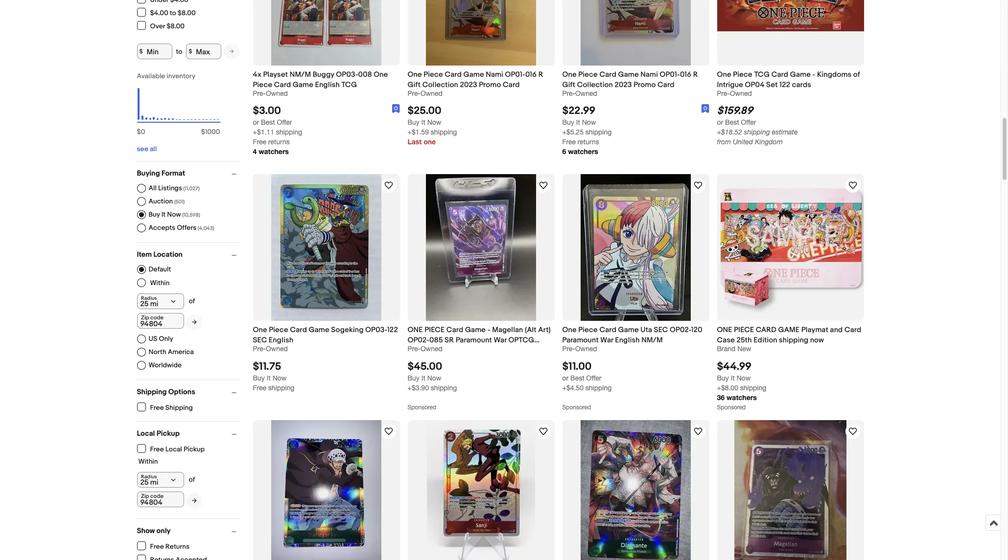 Task type: locate. For each thing, give the bounding box(es) containing it.
1 war from the left
[[494, 336, 507, 345]]

offer down $3.00
[[277, 119, 292, 127]]

north
[[149, 348, 166, 357]]

pickup up free local pickup link
[[157, 430, 180, 439]]

best up +$18.52
[[725, 119, 739, 127]]

piece inside one piece card game - magellan (alt art) op02-085 sr paramount war optcg english
[[425, 326, 445, 335]]

$11.75
[[253, 361, 281, 373]]

free down +$1.11
[[253, 138, 266, 146]]

2 piece from the left
[[734, 326, 754, 335]]

op02- inside one piece card game uta sec op02-120 paramount war english nm/m pre-owned
[[670, 326, 692, 335]]

it up +$5.25
[[576, 119, 580, 127]]

122 right set
[[780, 80, 791, 90]]

one inside one piece tcg card game - kingdoms of intrigue op04 set 122 cards pre-owned
[[717, 70, 732, 79]]

1 horizontal spatial one
[[717, 326, 733, 335]]

shipping up free shipping link
[[137, 388, 167, 397]]

one up the $25.00
[[408, 70, 422, 79]]

it inside "$45.00 buy it now +$3.90 shipping"
[[422, 374, 426, 382]]

1 horizontal spatial piece
[[734, 326, 754, 335]]

0 horizontal spatial promo
[[479, 80, 501, 90]]

owned down playset
[[266, 90, 288, 98]]

+$1.59
[[408, 128, 429, 136]]

of down free local pickup
[[189, 476, 195, 484]]

collection for $25.00
[[423, 80, 458, 90]]

2 collection from the left
[[577, 80, 613, 90]]

1 one piece card game nami op01-016 r gift collection 2023 promo card image from the left
[[426, 0, 536, 66]]

sec up '$11.75'
[[253, 336, 267, 345]]

(10,598)
[[182, 212, 200, 218]]

war inside one piece card game uta sec op02-120 paramount war english nm/m pre-owned
[[601, 336, 614, 345]]

watch one piece card game diamante - op04-028 kingdoms of intrigue alt art - english!! image
[[692, 426, 704, 438]]

one piece tcg card game - kingdoms of intrigue op04 set 122 cards pre-owned
[[717, 70, 860, 98]]

piece inside one piece card game playmat and card case 25th edition shipping now brand new
[[734, 326, 754, 335]]

owned inside 4x playset nm/m buggy op03-008 one piece card game english tcg pre-owned
[[266, 90, 288, 98]]

it
[[422, 119, 426, 127], [576, 119, 580, 127], [161, 211, 166, 219], [267, 374, 271, 382], [422, 374, 426, 382], [731, 374, 735, 382]]

1 vertical spatial within
[[138, 458, 158, 466]]

1 one piece card game nami op01-016 r gift collection 2023 promo card link from the left
[[408, 70, 555, 90]]

free inside buy it now +$5.25 shipping free returns 6 watchers
[[563, 138, 576, 146]]

1 op01- from the left
[[505, 70, 525, 79]]

buy inside buy it now +$5.25 shipping free returns 6 watchers
[[563, 119, 574, 127]]

one right art)
[[563, 326, 577, 335]]

piece inside 4x playset nm/m buggy op03-008 one piece card game english tcg pre-owned
[[253, 80, 272, 90]]

now inside $11.75 buy it now free shipping
[[273, 374, 287, 382]]

buy for $25.00
[[408, 119, 420, 127]]

shipping right +$8.00
[[740, 384, 767, 392]]

$45.00 buy it now +$3.90 shipping
[[408, 361, 457, 392]]

now down $22.99
[[582, 119, 596, 127]]

2 gift from the left
[[563, 80, 576, 90]]

op01-
[[505, 70, 525, 79], [660, 70, 680, 79]]

1 horizontal spatial one piece card game nami op01-016 r gift collection 2023 promo card heading
[[563, 70, 698, 90]]

to right $4.00
[[170, 9, 176, 17]]

playset
[[263, 70, 288, 79]]

one for $159.89
[[717, 70, 732, 79]]

format
[[162, 169, 185, 178]]

0 horizontal spatial piece
[[425, 326, 445, 335]]

1 vertical spatial pickup
[[184, 445, 205, 454]]

or inside $159.89 or best offer +$18.52 shipping estimate from united kingdom
[[717, 119, 724, 127]]

of
[[854, 70, 860, 79], [189, 297, 195, 306], [189, 476, 195, 484]]

watch one piece card game - magellan (alt art) op02-085 sr paramount war optcg english image
[[538, 180, 549, 192]]

offer down the $11.00
[[587, 374, 602, 382]]

- left magellan
[[488, 326, 491, 335]]

0 horizontal spatial best
[[261, 119, 275, 127]]

1 nami from the left
[[486, 70, 504, 79]]

$11.00 or best offer +$4.50 shipping
[[563, 361, 612, 392]]

122 inside one piece card game  sogeking  op03-122 sec  english pre-owned
[[387, 326, 398, 335]]

0 vertical spatial sec
[[654, 326, 668, 335]]

120
[[692, 326, 703, 335]]

1 vertical spatial apply within filter image
[[192, 498, 197, 504]]

1 horizontal spatial paramount
[[563, 336, 599, 345]]

cards
[[792, 80, 812, 90]]

nami for $25.00
[[486, 70, 504, 79]]

2 horizontal spatial or
[[717, 119, 724, 127]]

returns inside buy it now +$5.25 shipping free returns 6 watchers
[[578, 138, 599, 146]]

pre- inside one piece card game uta sec op02-120 paramount war english nm/m pre-owned
[[563, 345, 575, 353]]

2 horizontal spatial watchers
[[727, 394, 757, 402]]

piece for $11.00
[[579, 326, 598, 335]]

0 horizontal spatial or
[[253, 119, 259, 127]]

0 horizontal spatial one piece card game nami op01-016 r gift collection 2023 promo card pre-owned
[[408, 70, 543, 98]]

auction
[[149, 197, 173, 206]]

owned up $159.89
[[730, 90, 752, 98]]

from
[[717, 138, 731, 146]]

offer inside $159.89 or best offer +$18.52 shipping estimate from united kingdom
[[741, 119, 756, 127]]

now inside "$44.99 buy it now +$8.00 shipping 36 watchers"
[[737, 374, 751, 382]]

Minimum Value in $ text field
[[137, 44, 172, 59]]

it up accepts
[[161, 211, 166, 219]]

buying format button
[[137, 169, 241, 178]]

0 vertical spatial tcg
[[754, 70, 770, 79]]

008
[[358, 70, 372, 79]]

watch one piece card game uta sec op02-120 paramount war english nm/m image
[[692, 180, 704, 192]]

game inside one piece card game - magellan (alt art) op02-085 sr paramount war optcg english
[[465, 326, 486, 335]]

sec right uta
[[654, 326, 668, 335]]

0 vertical spatial nm/m
[[290, 70, 311, 79]]

returns inside or best offer +$1.11 shipping free returns 4 watchers
[[268, 138, 290, 146]]

it inside "$44.99 buy it now +$8.00 shipping 36 watchers"
[[731, 374, 735, 382]]

one piece card game gift collection promo sanji op01-013 alt art - nm image
[[427, 420, 535, 561]]

english inside one piece card game uta sec op02-120 paramount war english nm/m pre-owned
[[615, 336, 640, 345]]

122
[[780, 80, 791, 90], [387, 326, 398, 335]]

1 vertical spatial $8.00
[[167, 22, 185, 30]]

0 horizontal spatial pickup
[[157, 430, 180, 439]]

paramount inside one piece card game uta sec op02-120 paramount war english nm/m pre-owned
[[563, 336, 599, 345]]

1 collection from the left
[[423, 80, 458, 90]]

owned
[[266, 90, 288, 98], [421, 90, 443, 98], [575, 90, 597, 98], [730, 90, 752, 98], [266, 345, 288, 353], [421, 345, 443, 353], [575, 345, 597, 353]]

nm/m
[[290, 70, 311, 79], [642, 336, 663, 345]]

pre- up the $11.00
[[563, 345, 575, 353]]

 (11,027) Items text field
[[182, 186, 200, 192]]

0 horizontal spatial one piece card game nami op01-016 r gift collection 2023 promo card link
[[408, 70, 555, 90]]

optcg
[[509, 336, 534, 345]]

1 vertical spatial local
[[165, 445, 182, 454]]

see all
[[137, 145, 157, 153]]

+$8.00
[[717, 384, 739, 392]]

0 horizontal spatial 122
[[387, 326, 398, 335]]

 (501) Items text field
[[173, 199, 185, 205]]

free returns link
[[137, 542, 190, 551]]

shipping up kingdom
[[744, 128, 770, 136]]

paramount right sr at the bottom left of the page
[[456, 336, 492, 345]]

pre- inside one piece card game  sogeking  op03-122 sec  english pre-owned
[[253, 345, 266, 353]]

shipping inside "$45.00 buy it now +$3.90 shipping"
[[431, 384, 457, 392]]

one piece card game - magellan (alt art) op02-085 sr paramount war optcg english
[[408, 326, 551, 356]]

pre- up the $45.00
[[408, 345, 421, 353]]

2 r from the left
[[693, 70, 698, 79]]

1 promo from the left
[[479, 80, 501, 90]]

playmat
[[802, 326, 829, 335]]

one up intrigue
[[717, 70, 732, 79]]

$25.00
[[408, 105, 442, 118]]

1 horizontal spatial 016
[[680, 70, 692, 79]]

r
[[539, 70, 543, 79], [693, 70, 698, 79]]

piece for $159.89
[[733, 70, 753, 79]]

piece up $22.99
[[579, 70, 598, 79]]

one piece card game uta sec op02-120 paramount war english nm/m pre-owned
[[563, 326, 703, 353]]

shipping right +$3.90
[[431, 384, 457, 392]]

122 right sogeking at the left bottom of page
[[387, 326, 398, 335]]

4x playset nm/m buggy op03-008 one piece card game english tcg link
[[253, 70, 400, 90]]

returns down +$1.11
[[268, 138, 290, 146]]

0 horizontal spatial tcg
[[342, 80, 357, 90]]

$8.00 down $4.00 to $8.00
[[167, 22, 185, 30]]

2 vertical spatial of
[[189, 476, 195, 484]]

shipping inside $25.00 buy it now +$1.59 shipping last one
[[431, 128, 457, 136]]

or for $159.89
[[717, 119, 724, 127]]

english
[[315, 80, 340, 90], [269, 336, 293, 345], [615, 336, 640, 345], [408, 346, 432, 356]]

of inside one piece tcg card game - kingdoms of intrigue op04 set 122 cards pre-owned
[[854, 70, 860, 79]]

one right 008 at the top
[[374, 70, 388, 79]]

1 one piece card game nami op01-016 r gift collection 2023 promo card pre-owned from the left
[[408, 70, 543, 98]]

0 horizontal spatial op01-
[[505, 70, 525, 79]]

pre- up '$11.75'
[[253, 345, 266, 353]]

1 horizontal spatial gift
[[563, 80, 576, 90]]

piece inside one piece card game uta sec op02-120 paramount war english nm/m pre-owned
[[579, 326, 598, 335]]

owned up '$11.75'
[[266, 345, 288, 353]]

0 horizontal spatial returns
[[268, 138, 290, 146]]

one
[[374, 70, 388, 79], [408, 70, 422, 79], [563, 70, 577, 79], [717, 70, 732, 79], [253, 326, 267, 335], [563, 326, 577, 335]]

game inside 4x playset nm/m buggy op03-008 one piece card game english tcg pre-owned
[[293, 80, 313, 90]]

shipping inside $159.89 or best offer +$18.52 shipping estimate from united kingdom
[[744, 128, 770, 136]]

0 vertical spatial 122
[[780, 80, 791, 90]]

watchers inside or best offer +$1.11 shipping free returns 4 watchers
[[259, 148, 289, 156]]

show only
[[137, 527, 171, 536]]

game inside one piece tcg card game - kingdoms of intrigue op04 set 122 cards pre-owned
[[790, 70, 811, 79]]

0 vertical spatial apply within filter image
[[192, 319, 197, 326]]

one up '$11.75'
[[253, 326, 267, 335]]

2 op01- from the left
[[660, 70, 680, 79]]

of right kingdoms
[[854, 70, 860, 79]]

buy inside "$44.99 buy it now +$8.00 shipping 36 watchers"
[[717, 374, 729, 382]]

0 horizontal spatial nami
[[486, 70, 504, 79]]

shipping right +$4.50
[[586, 384, 612, 392]]

1 horizontal spatial best
[[571, 374, 585, 382]]

one for $25.00
[[408, 70, 422, 79]]

2 016 from the left
[[680, 70, 692, 79]]

$ up inventory
[[189, 48, 192, 55]]

one piece card game  sogeking  op03-122 sec  english image
[[271, 175, 382, 321]]

0 horizontal spatial 016
[[525, 70, 537, 79]]

best inside $11.00 or best offer +$4.50 shipping
[[571, 374, 585, 382]]

owned inside one piece card game uta sec op02-120 paramount war english nm/m pre-owned
[[575, 345, 597, 353]]

shipping for $44.99
[[740, 384, 767, 392]]

card inside 4x playset nm/m buggy op03-008 one piece card game english tcg pre-owned
[[274, 80, 291, 90]]

0 horizontal spatial 2023
[[460, 80, 477, 90]]

shipping
[[276, 128, 302, 136], [431, 128, 457, 136], [586, 128, 612, 136], [744, 128, 770, 136], [779, 336, 809, 345], [268, 384, 295, 392], [431, 384, 457, 392], [586, 384, 612, 392], [740, 384, 767, 392]]

watchers down +$8.00
[[727, 394, 757, 402]]

one piece card game playmat and card case 25th edition shipping now brand new
[[717, 326, 862, 353]]

1 horizontal spatial 122
[[780, 80, 791, 90]]

returns down +$5.25
[[578, 138, 599, 146]]

magellan
[[492, 326, 523, 335]]

0 vertical spatial -
[[813, 70, 816, 79]]

or up +$1.11
[[253, 119, 259, 127]]

1 horizontal spatial op02-
[[670, 326, 692, 335]]

or up +$4.50
[[563, 374, 569, 382]]

shipping inside $11.75 buy it now free shipping
[[268, 384, 295, 392]]

pickup down local pickup dropdown button
[[184, 445, 205, 454]]

1 horizontal spatial watchers
[[568, 148, 598, 156]]

0 vertical spatial $8.00
[[178, 9, 196, 17]]

english inside one piece card game  sogeking  op03-122 sec  english pre-owned
[[269, 336, 293, 345]]

one piece card game nami op01-016 r gift collection 2023 promo card link
[[408, 70, 555, 90], [563, 70, 709, 90]]

2 nami from the left
[[641, 70, 658, 79]]

0 vertical spatial shipping
[[137, 388, 167, 397]]

gift
[[408, 80, 421, 90], [563, 80, 576, 90]]

over $8.00
[[150, 22, 185, 30]]

0 vertical spatial op03-
[[336, 70, 358, 79]]

shipping inside $11.00 or best offer +$4.50 shipping
[[586, 384, 612, 392]]

sogeking
[[331, 326, 364, 335]]

1 horizontal spatial op03-
[[365, 326, 387, 335]]

best up +$4.50
[[571, 374, 585, 382]]

location
[[153, 250, 183, 260]]

one inside one piece card game - magellan (alt art) op02-085 sr paramount war optcg english
[[408, 326, 423, 335]]

it for $45.00
[[422, 374, 426, 382]]

tcg
[[754, 70, 770, 79], [342, 80, 357, 90]]

0 horizontal spatial collection
[[423, 80, 458, 90]]

1 horizontal spatial op01-
[[660, 70, 680, 79]]

now
[[427, 119, 442, 127], [582, 119, 596, 127], [167, 211, 181, 219], [273, 374, 287, 382], [427, 374, 442, 382], [737, 374, 751, 382]]

buy up +$1.59 in the top left of the page
[[408, 119, 420, 127]]

2 returns from the left
[[578, 138, 599, 146]]

game inside one piece card game  sogeking  op03-122 sec  english pre-owned
[[309, 326, 330, 335]]

gift up the $25.00
[[408, 80, 421, 90]]

1 horizontal spatial nm/m
[[642, 336, 663, 345]]

nami for $22.99
[[641, 70, 658, 79]]

piece inside one piece card game  sogeking  op03-122 sec  english pre-owned
[[269, 326, 288, 335]]

shipping for $159.89
[[744, 128, 770, 136]]

0 horizontal spatial one
[[408, 326, 423, 335]]

pre- inside 4x playset nm/m buggy op03-008 one piece card game english tcg pre-owned
[[253, 90, 266, 98]]

1 horizontal spatial one piece card game nami op01-016 r gift collection 2023 promo card pre-owned
[[563, 70, 698, 98]]

1 vertical spatial 122
[[387, 326, 398, 335]]

one inside one piece card game uta sec op02-120 paramount war english nm/m pre-owned
[[563, 326, 577, 335]]

0 horizontal spatial war
[[494, 336, 507, 345]]

1 horizontal spatial or
[[563, 374, 569, 382]]

free inside $11.75 buy it now free shipping
[[253, 384, 266, 392]]

free down '$11.75'
[[253, 384, 266, 392]]

1 vertical spatial -
[[488, 326, 491, 335]]

collection up $22.99
[[577, 80, 613, 90]]

0 horizontal spatial paramount
[[456, 336, 492, 345]]

buy up +$8.00
[[717, 374, 729, 382]]

shipping inside "$44.99 buy it now +$8.00 shipping 36 watchers"
[[740, 384, 767, 392]]

1 horizontal spatial returns
[[578, 138, 599, 146]]

2 horizontal spatial best
[[725, 119, 739, 127]]

nami
[[486, 70, 504, 79], [641, 70, 658, 79]]

$ up buying format dropdown button
[[201, 128, 205, 136]]

shipping inside one piece card game playmat and card case 25th edition shipping now brand new
[[779, 336, 809, 345]]

now inside "$45.00 buy it now +$3.90 shipping"
[[427, 374, 442, 382]]

$8.00 up over $8.00 at the top of page
[[178, 9, 196, 17]]

it inside $25.00 buy it now +$1.59 shipping last one
[[422, 119, 426, 127]]

all
[[150, 145, 157, 153]]

1 one piece card game nami op01-016 r gift collection 2023 promo card heading from the left
[[408, 70, 543, 90]]

one piece card game  sogeking  op03-122 sec  english heading
[[253, 326, 398, 345]]

collection up the $25.00
[[423, 80, 458, 90]]

united
[[733, 138, 753, 146]]

4x playset nm/m buggy op03-008 one piece card game english tcg image
[[271, 0, 382, 66]]

1 horizontal spatial collection
[[577, 80, 613, 90]]

apply within filter image for free local pickup
[[192, 498, 197, 504]]

local up free local pickup link
[[137, 430, 155, 439]]

apply within filter image up the show only dropdown button
[[192, 498, 197, 504]]

piece for 25th
[[734, 326, 754, 335]]

1 returns from the left
[[268, 138, 290, 146]]

offer inside $11.00 or best offer +$4.50 shipping
[[587, 374, 602, 382]]

1 horizontal spatial tcg
[[754, 70, 770, 79]]

op03- inside one piece card game  sogeking  op03-122 sec  english pre-owned
[[365, 326, 387, 335]]

2 one from the left
[[717, 326, 733, 335]]

it up +$3.90
[[422, 374, 426, 382]]

op03- right the buggy
[[336, 70, 358, 79]]

buy inside "$45.00 buy it now +$3.90 shipping"
[[408, 374, 420, 382]]

2 one piece card game nami op01-016 r gift collection 2023 promo card pre-owned from the left
[[563, 70, 698, 98]]

edition
[[754, 336, 778, 345]]

shipping down game
[[779, 336, 809, 345]]

all
[[149, 184, 157, 192]]

now down '$11.75'
[[273, 374, 287, 382]]

2 one piece card game nami op01-016 r gift collection 2023 promo card image from the left
[[581, 0, 691, 66]]

one up case
[[717, 326, 733, 335]]

one piece card game nami op01-016 r gift collection 2023 promo card link for $25.00
[[408, 70, 555, 90]]

op01- for $25.00
[[505, 70, 525, 79]]

collection for $22.99
[[577, 80, 613, 90]]

0 horizontal spatial one piece card game nami op01-016 r gift collection 2023 promo card heading
[[408, 70, 543, 90]]

None text field
[[137, 313, 184, 329], [137, 492, 184, 508], [137, 313, 184, 329], [137, 492, 184, 508]]

shipping right +$5.25
[[586, 128, 612, 136]]

piece inside one piece tcg card game - kingdoms of intrigue op04 set 122 cards pre-owned
[[733, 70, 753, 79]]

watchers right 6
[[568, 148, 598, 156]]

1 vertical spatial sec
[[253, 336, 267, 345]]

0 horizontal spatial sec
[[253, 336, 267, 345]]

offer down $159.89
[[741, 119, 756, 127]]

1 horizontal spatial -
[[813, 70, 816, 79]]

now down (501) items text box
[[167, 211, 181, 219]]

1 vertical spatial nm/m
[[642, 336, 663, 345]]

accepts
[[149, 224, 175, 232]]

it up +$8.00
[[731, 374, 735, 382]]

now for $11.75
[[273, 374, 287, 382]]

one inside 4x playset nm/m buggy op03-008 one piece card game english tcg pre-owned
[[374, 70, 388, 79]]

1 horizontal spatial local
[[165, 445, 182, 454]]

now
[[810, 336, 824, 345]]

pre- down 4x
[[253, 90, 266, 98]]

best inside $159.89 or best offer +$18.52 shipping estimate from united kingdom
[[725, 119, 739, 127]]

returns for $3.00
[[268, 138, 290, 146]]

1 vertical spatial op03-
[[365, 326, 387, 335]]

one piece card game uta sec op02-120 paramount war english nm/m heading
[[563, 326, 703, 345]]

1 horizontal spatial 2023
[[615, 80, 632, 90]]

to
[[170, 9, 176, 17], [176, 47, 182, 56]]

it down '$11.75'
[[267, 374, 271, 382]]

shipping up one
[[431, 128, 457, 136]]

0 horizontal spatial -
[[488, 326, 491, 335]]

1 gift from the left
[[408, 80, 421, 90]]

1 vertical spatial shipping
[[165, 404, 193, 412]]

accepts offers (4,043)
[[149, 224, 214, 232]]

one piece card game diamante - op04-028 kingdoms of intrigue alt art - english!! image
[[581, 420, 691, 561]]

1 piece from the left
[[425, 326, 445, 335]]

1 horizontal spatial nami
[[641, 70, 658, 79]]

2 one piece card game nami op01-016 r gift collection 2023 promo card heading from the left
[[563, 70, 698, 90]]

1 2023 from the left
[[460, 80, 477, 90]]

0 horizontal spatial one piece card game nami op01-016 r gift collection 2023 promo card image
[[426, 0, 536, 66]]

one inside one piece card game  sogeking  op03-122 sec  english pre-owned
[[253, 326, 267, 335]]

1 vertical spatial of
[[189, 297, 195, 306]]

one piece card game magellan op02-085 sr  paramount war english image
[[735, 420, 847, 561]]

watch one piece card game  sogeking  op03-122 sec  english image
[[383, 180, 395, 192]]

of for free local pickup
[[189, 476, 195, 484]]

watchers inside buy it now +$5.25 shipping free returns 6 watchers
[[568, 148, 598, 156]]

sec
[[654, 326, 668, 335], [253, 336, 267, 345]]

one piece card game nami op01-016 r gift collection 2023 promo card image
[[426, 0, 536, 66], [581, 0, 691, 66]]

now down the $45.00
[[427, 374, 442, 382]]

2 promo from the left
[[634, 80, 656, 90]]

buy down '$11.75'
[[253, 374, 265, 382]]

free inside or best offer +$1.11 shipping free returns 4 watchers
[[253, 138, 266, 146]]

one for one piece card game - magellan (alt art) op02-085 sr paramount war optcg english
[[408, 326, 423, 335]]

2023 for $25.00
[[460, 80, 477, 90]]

card
[[445, 70, 462, 79], [600, 70, 617, 79], [772, 70, 789, 79], [274, 80, 291, 90], [503, 80, 520, 90], [658, 80, 675, 90], [290, 326, 307, 335], [447, 326, 464, 335], [600, 326, 617, 335], [845, 326, 862, 335]]

promo
[[479, 80, 501, 90], [634, 80, 656, 90]]

war inside one piece card game - magellan (alt art) op02-085 sr paramount war optcg english
[[494, 336, 507, 345]]

last
[[408, 138, 422, 146]]

it inside $11.75 buy it now free shipping
[[267, 374, 271, 382]]

owned up the $45.00
[[421, 345, 443, 353]]

1 one from the left
[[408, 326, 423, 335]]

see all button
[[137, 145, 157, 153]]

now inside $25.00 buy it now +$1.59 shipping last one
[[427, 119, 442, 127]]

one piece card game playmat and card case 25th edition shipping now link
[[717, 325, 864, 345]]

or inside $11.00 or best offer +$4.50 shipping
[[563, 374, 569, 382]]

1 horizontal spatial one piece card game nami op01-016 r gift collection 2023 promo card image
[[581, 0, 691, 66]]

piece
[[424, 70, 443, 79], [579, 70, 598, 79], [733, 70, 753, 79], [253, 80, 272, 90], [269, 326, 288, 335], [579, 326, 598, 335]]

now down the $25.00
[[427, 119, 442, 127]]

apply within filter image
[[192, 319, 197, 326], [192, 498, 197, 504]]

buy up +$3.90
[[408, 374, 420, 382]]

0 horizontal spatial watchers
[[259, 148, 289, 156]]

it up +$1.59 in the top left of the page
[[422, 119, 426, 127]]

piece for $25.00
[[424, 70, 443, 79]]

shipping right +$1.11
[[276, 128, 302, 136]]

one piece card game nami op01-016 r gift collection 2023 promo card pre-owned
[[408, 70, 543, 98], [563, 70, 698, 98]]

1 horizontal spatial one piece card game nami op01-016 r gift collection 2023 promo card link
[[563, 70, 709, 90]]

2 paramount from the left
[[563, 336, 599, 345]]

piece up '$11.75'
[[269, 326, 288, 335]]

0 vertical spatial pickup
[[157, 430, 180, 439]]

within down free local pickup link
[[138, 458, 158, 466]]

1 r from the left
[[539, 70, 543, 79]]

local down local pickup dropdown button
[[165, 445, 182, 454]]

2 war from the left
[[601, 336, 614, 345]]

1 horizontal spatial r
[[693, 70, 698, 79]]

watch one piece card game english romance dawn super rare op01-047 trafalgar law nm image
[[383, 426, 395, 438]]

op02-
[[670, 326, 692, 335], [408, 336, 430, 345]]

0 horizontal spatial local
[[137, 430, 155, 439]]

0 vertical spatial of
[[854, 70, 860, 79]]

pre- up $22.99
[[563, 90, 575, 98]]

1 horizontal spatial war
[[601, 336, 614, 345]]

0 horizontal spatial r
[[539, 70, 543, 79]]

buying format
[[137, 169, 185, 178]]

of down item location dropdown button
[[189, 297, 195, 306]]

one piece card game nami op01-016 r gift collection 2023 promo card heading
[[408, 70, 543, 90], [563, 70, 698, 90]]

buy down auction
[[149, 211, 160, 219]]

0 horizontal spatial gift
[[408, 80, 421, 90]]

1 vertical spatial op02-
[[408, 336, 430, 345]]

piece down 4x
[[253, 80, 272, 90]]

1 016 from the left
[[525, 70, 537, 79]]

-
[[813, 70, 816, 79], [488, 326, 491, 335]]

2 one piece card game nami op01-016 r gift collection 2023 promo card link from the left
[[563, 70, 709, 90]]

shipping for $45.00
[[431, 384, 457, 392]]

one piece card game playmat and card case 25th edition shipping now heading
[[717, 326, 862, 345]]

0 horizontal spatial nm/m
[[290, 70, 311, 79]]

free down +$5.25
[[563, 138, 576, 146]]

one piece card game english romance dawn super rare op01-047 trafalgar law nm image
[[271, 420, 382, 561]]

best up +$1.11
[[261, 119, 275, 127]]

piece up op04
[[733, 70, 753, 79]]

paramount up the $11.00
[[563, 336, 599, 345]]

2 horizontal spatial offer
[[741, 119, 756, 127]]

tcg inside one piece tcg card game - kingdoms of intrigue op04 set 122 cards pre-owned
[[754, 70, 770, 79]]

one
[[408, 326, 423, 335], [717, 326, 733, 335]]

$4.00 to $8.00 link
[[137, 8, 196, 17]]

free
[[253, 138, 266, 146], [563, 138, 576, 146], [253, 384, 266, 392], [150, 404, 164, 412], [150, 445, 164, 454], [150, 543, 164, 551]]

pre- inside one piece tcg card game - kingdoms of intrigue op04 set 122 cards pre-owned
[[717, 90, 730, 98]]

0 horizontal spatial op03-
[[336, 70, 358, 79]]

op03- inside 4x playset nm/m buggy op03-008 one piece card game english tcg pre-owned
[[336, 70, 358, 79]]

- left kingdoms
[[813, 70, 816, 79]]

$ up available
[[139, 48, 143, 55]]

0 vertical spatial op02-
[[670, 326, 692, 335]]

1 horizontal spatial sec
[[654, 326, 668, 335]]

0 horizontal spatial op02-
[[408, 336, 430, 345]]

1 vertical spatial tcg
[[342, 80, 357, 90]]

one for $22.99
[[563, 70, 577, 79]]

$ up see
[[137, 128, 141, 136]]

1 apply within filter image from the top
[[192, 319, 197, 326]]

watch one piece card game magellan op02-085 sr  paramount war english image
[[847, 426, 859, 438]]

or
[[253, 119, 259, 127], [717, 119, 724, 127], [563, 374, 569, 382]]

to right minimum value in $ text box
[[176, 47, 182, 56]]

1 paramount from the left
[[456, 336, 492, 345]]

2 apply within filter image from the top
[[192, 498, 197, 504]]

2 2023 from the left
[[615, 80, 632, 90]]

owned up the $11.00
[[575, 345, 597, 353]]

op02- right uta
[[670, 326, 692, 335]]

op02- up the $45.00
[[408, 336, 430, 345]]

case
[[717, 336, 735, 345]]

1 horizontal spatial offer
[[587, 374, 602, 382]]

1 horizontal spatial pickup
[[184, 445, 205, 454]]

1 horizontal spatial promo
[[634, 80, 656, 90]]

now for $25.00
[[427, 119, 442, 127]]

buy inside $25.00 buy it now +$1.59 shipping last one
[[408, 119, 420, 127]]

tcg inside 4x playset nm/m buggy op03-008 one piece card game english tcg pre-owned
[[342, 80, 357, 90]]

buy up +$5.25
[[563, 119, 574, 127]]

within down default
[[150, 279, 170, 287]]

2023
[[460, 80, 477, 90], [615, 80, 632, 90]]

op03- right sogeking at the left bottom of page
[[365, 326, 387, 335]]

piece up the $11.00
[[579, 326, 598, 335]]

buy for $44.99
[[717, 374, 729, 382]]

one for $11.75
[[253, 326, 267, 335]]

default link
[[137, 265, 171, 274]]

25th
[[737, 336, 752, 345]]

0 horizontal spatial offer
[[277, 119, 292, 127]]

buy inside $11.75 buy it now free shipping
[[253, 374, 265, 382]]

one inside one piece card game playmat and card case 25th edition shipping now brand new
[[717, 326, 733, 335]]



Task type: describe. For each thing, give the bounding box(es) containing it.
shipping for $11.00
[[586, 384, 612, 392]]

one piece card game  sogeking  op03-122 sec  english link
[[253, 325, 400, 345]]

offer inside or best offer +$1.11 shipping free returns 4 watchers
[[277, 119, 292, 127]]

see
[[137, 145, 148, 153]]

watchers for $22.99
[[568, 148, 598, 156]]

op02- inside one piece card game - magellan (alt art) op02-085 sr paramount war optcg english
[[408, 336, 430, 345]]

show
[[137, 527, 155, 536]]

one piece tcg card game - kingdoms of intrigue op04 set 122 cards heading
[[717, 70, 860, 90]]

over $8.00 link
[[137, 21, 185, 30]]

english inside 4x playset nm/m buggy op03-008 one piece card game english tcg pre-owned
[[315, 80, 340, 90]]

piece for op02-
[[425, 326, 445, 335]]

offer for $11.00
[[587, 374, 602, 382]]

shipping for $11.75
[[268, 384, 295, 392]]

offers
[[177, 224, 197, 232]]

free down show only
[[150, 543, 164, 551]]

gift for $25.00
[[408, 80, 421, 90]]

one piece card game uta sec op02-120 paramount war english nm/m image
[[581, 175, 691, 321]]

or best offer +$1.11 shipping free returns 4 watchers
[[253, 119, 302, 156]]

options
[[168, 388, 195, 397]]

one
[[424, 138, 436, 146]]

buggy
[[313, 70, 334, 79]]

6
[[563, 148, 566, 156]]

one piece card game nami op01-016 r gift collection 2023 promo card image for $22.99
[[581, 0, 691, 66]]

one piece card game nami op01-016 r gift collection 2023 promo card link for $22.99
[[563, 70, 709, 90]]

085
[[430, 336, 443, 345]]

auction (501)
[[149, 197, 185, 206]]

owned up $22.99
[[575, 90, 597, 98]]

nm/m inside 4x playset nm/m buggy op03-008 one piece card game english tcg pre-owned
[[290, 70, 311, 79]]

0 vertical spatial local
[[137, 430, 155, 439]]

nm/m inside one piece card game uta sec op02-120 paramount war english nm/m pre-owned
[[642, 336, 663, 345]]

$4.00
[[150, 9, 168, 17]]

kingdom
[[755, 138, 783, 146]]

$25.00 buy it now +$1.59 shipping last one
[[408, 105, 457, 146]]

promo for $22.99
[[634, 80, 656, 90]]

card inside one piece card game playmat and card case 25th edition shipping now brand new
[[845, 326, 862, 335]]

card inside one piece card game  sogeking  op03-122 sec  english pre-owned
[[290, 326, 307, 335]]

1 vertical spatial to
[[176, 47, 182, 56]]

sec inside one piece card game  sogeking  op03-122 sec  english pre-owned
[[253, 336, 267, 345]]

r for $22.99
[[693, 70, 698, 79]]

all listings (11,027)
[[149, 184, 200, 192]]

$ 0
[[137, 128, 145, 136]]

one piece card game playmat and card case 25th edition shipping now image
[[717, 182, 864, 314]]

016 for $22.99
[[680, 70, 692, 79]]

$11.75 buy it now free shipping
[[253, 361, 295, 392]]

pre- up the $25.00
[[408, 90, 421, 98]]

$22.99
[[563, 105, 596, 118]]

now for $45.00
[[427, 374, 442, 382]]

buy it now (10,598)
[[149, 211, 200, 219]]

one for $11.00
[[563, 326, 577, 335]]

- inside one piece card game - magellan (alt art) op02-085 sr paramount war optcg english
[[488, 326, 491, 335]]

promo for $25.00
[[479, 80, 501, 90]]

art)
[[538, 326, 551, 335]]

1000
[[205, 128, 220, 136]]

best for $159.89
[[725, 119, 739, 127]]

card inside one piece tcg card game - kingdoms of intrigue op04 set 122 cards pre-owned
[[772, 70, 789, 79]]

op04
[[745, 80, 765, 90]]

piece for $22.99
[[579, 70, 598, 79]]

one piece card game nami op01-016 r gift collection 2023 promo card heading for $22.99
[[563, 70, 698, 90]]

one piece tcg card game - kingdoms of intrigue op04 set 122 cards image
[[717, 0, 864, 31]]

0 vertical spatial within
[[150, 279, 170, 287]]

$11.00
[[563, 361, 592, 373]]

free local pickup
[[150, 445, 205, 454]]

apply within filter image for default
[[192, 319, 197, 326]]

$45.00
[[408, 361, 443, 373]]

returns for $22.99
[[578, 138, 599, 146]]

it inside buy it now +$5.25 shipping free returns 6 watchers
[[576, 119, 580, 127]]

card inside one piece card game uta sec op02-120 paramount war english nm/m pre-owned
[[600, 326, 617, 335]]

offer for $159.89
[[741, 119, 756, 127]]

available
[[137, 72, 165, 80]]

us only link
[[137, 335, 173, 344]]

one piece card game nami op01-016 r gift collection 2023 promo card heading for $25.00
[[408, 70, 543, 90]]

only
[[159, 335, 173, 343]]

kingdoms
[[817, 70, 852, 79]]

game inside one piece card game uta sec op02-120 paramount war english nm/m pre-owned
[[618, 326, 639, 335]]

4x playset nm/m buggy op03-008 one piece card game english tcg pre-owned
[[253, 70, 388, 98]]

pre-owned
[[408, 345, 443, 353]]

0
[[141, 128, 145, 136]]

one piece card game - magellan (alt art) op02-085 sr paramount war optcg english image
[[426, 175, 536, 321]]

north america link
[[137, 348, 194, 357]]

 (4,043) Items text field
[[197, 225, 214, 232]]

owned inside one piece tcg card game - kingdoms of intrigue op04 set 122 cards pre-owned
[[730, 90, 752, 98]]

- inside one piece tcg card game - kingdoms of intrigue op04 set 122 cards pre-owned
[[813, 70, 816, 79]]

$3.00
[[253, 105, 281, 118]]

one piece card game - magellan (alt art) op02-085 sr paramount war optcg english link
[[408, 325, 555, 356]]

paramount inside one piece card game - magellan (alt art) op02-085 sr paramount war optcg english
[[456, 336, 492, 345]]

us only
[[149, 335, 173, 343]]

free down local pickup
[[150, 445, 164, 454]]

card
[[756, 326, 777, 335]]

$44.99 buy it now +$8.00 shipping 36 watchers
[[717, 361, 767, 402]]

default
[[149, 265, 171, 274]]

owned up the $25.00
[[421, 90, 443, 98]]

estimate
[[772, 128, 798, 136]]

0 vertical spatial to
[[170, 9, 176, 17]]

worldwide link
[[137, 361, 182, 370]]

$159.89
[[717, 105, 753, 118]]

brand
[[717, 345, 736, 353]]

free shipping link
[[137, 403, 193, 412]]

4x playset nm/m buggy op03-008 one piece card game english tcg heading
[[253, 70, 388, 90]]

op01- for $22.99
[[660, 70, 680, 79]]

card inside one piece card game - magellan (alt art) op02-085 sr paramount war optcg english
[[447, 326, 464, 335]]

over
[[150, 22, 165, 30]]

sr
[[445, 336, 454, 345]]

122 inside one piece tcg card game - kingdoms of intrigue op04 set 122 cards pre-owned
[[780, 80, 791, 90]]

+$5.25
[[563, 128, 584, 136]]

 (10,598) Items text field
[[181, 212, 200, 218]]

buy for $11.75
[[253, 374, 265, 382]]

4x
[[253, 70, 262, 79]]

watchers for $3.00
[[259, 148, 289, 156]]

2023 for $22.99
[[615, 80, 632, 90]]

us
[[149, 335, 157, 343]]

$4.00 to $8.00
[[150, 9, 196, 17]]

(4,043)
[[198, 225, 214, 232]]

one piece card game nami op01-016 r gift collection 2023 promo card pre-owned for $25.00
[[408, 70, 543, 98]]

or inside or best offer +$1.11 shipping free returns 4 watchers
[[253, 119, 259, 127]]

$ 1000
[[201, 128, 220, 136]]

Maximum Value in $ text field
[[186, 44, 222, 59]]

and
[[830, 326, 843, 335]]

item
[[137, 250, 152, 260]]

or for $11.00
[[563, 374, 569, 382]]

+$4.50
[[563, 384, 584, 392]]

free shipping
[[150, 404, 193, 412]]

buy it now +$5.25 shipping free returns 6 watchers
[[563, 119, 612, 156]]

one piece card game nami op01-016 r gift collection 2023 promo card pre-owned for $22.99
[[563, 70, 698, 98]]

one piece tcg card game - kingdoms of intrigue op04 set 122 cards link
[[717, 70, 864, 90]]

free down "shipping options" at left bottom
[[150, 404, 164, 412]]

best for $11.00
[[571, 374, 585, 382]]

uta
[[641, 326, 652, 335]]

36
[[717, 394, 725, 402]]

it for $44.99
[[731, 374, 735, 382]]

piece for $11.75
[[269, 326, 288, 335]]

watch one piece card game gift collection promo sanji op01-013 alt art - nm image
[[538, 426, 549, 438]]

america
[[168, 348, 194, 357]]

shipping options button
[[137, 388, 241, 397]]

+$18.52
[[717, 128, 742, 136]]

(501)
[[174, 199, 185, 205]]

north america
[[149, 348, 194, 357]]

available inventory
[[137, 72, 196, 80]]

buy for $45.00
[[408, 374, 420, 382]]

set
[[767, 80, 778, 90]]

free local pickup link
[[137, 445, 205, 454]]

game
[[779, 326, 800, 335]]

best inside or best offer +$1.11 shipping free returns 4 watchers
[[261, 119, 275, 127]]

watchers inside "$44.99 buy it now +$8.00 shipping 36 watchers"
[[727, 394, 757, 402]]

of for default
[[189, 297, 195, 306]]

gift for $22.99
[[563, 80, 576, 90]]

one for one piece card game playmat and card case 25th edition shipping now brand new
[[717, 326, 733, 335]]

shipping inside buy it now +$5.25 shipping free returns 6 watchers
[[586, 128, 612, 136]]

english inside one piece card game - magellan (alt art) op02-085 sr paramount war optcg english
[[408, 346, 432, 356]]

016 for $25.00
[[525, 70, 537, 79]]

now for $44.99
[[737, 374, 751, 382]]

only
[[157, 527, 171, 536]]

owned inside one piece card game  sogeking  op03-122 sec  english pre-owned
[[266, 345, 288, 353]]

now inside buy it now +$5.25 shipping free returns 6 watchers
[[582, 119, 596, 127]]

show only button
[[137, 527, 241, 536]]

graph of available inventory between $0 and $1000+ image
[[137, 72, 220, 141]]

one piece card game - magellan (alt art) op02-085 sr paramount war optcg english heading
[[408, 326, 551, 356]]

shipping for $25.00
[[431, 128, 457, 136]]

shipping inside or best offer +$1.11 shipping free returns 4 watchers
[[276, 128, 302, 136]]

r for $25.00
[[539, 70, 543, 79]]

$44.99
[[717, 361, 752, 373]]

shipping options
[[137, 388, 195, 397]]

it for $11.75
[[267, 374, 271, 382]]

sec inside one piece card game uta sec op02-120 paramount war english nm/m pre-owned
[[654, 326, 668, 335]]

+$3.90
[[408, 384, 429, 392]]

one piece card game nami op01-016 r gift collection 2023 promo card image for $25.00
[[426, 0, 536, 66]]

it for $25.00
[[422, 119, 426, 127]]

watch one piece card game playmat and card case 25th edition shipping now image
[[847, 180, 859, 192]]



Task type: vqa. For each thing, say whether or not it's contained in the screenshot.
+$4.50 at the bottom
yes



